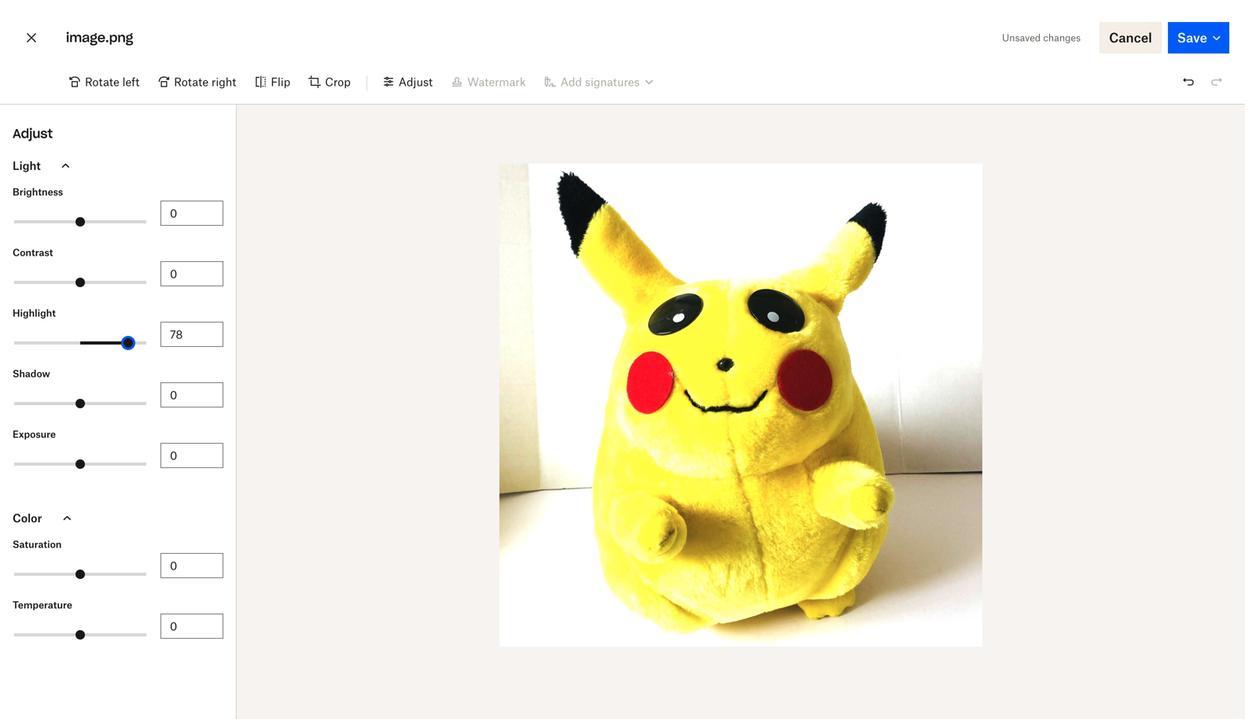 Task type: locate. For each thing, give the bounding box(es) containing it.
adjust right crop
[[399, 75, 433, 89]]

rotate for rotate left
[[85, 75, 119, 89]]

crop
[[325, 75, 351, 89]]

rotate
[[85, 75, 119, 89], [174, 75, 209, 89]]

crop button
[[300, 69, 360, 94]]

highlight
[[13, 307, 56, 319]]

exposure
[[13, 428, 56, 440]]

Brightness range field
[[14, 220, 146, 223]]

unsaved changes
[[1003, 32, 1081, 44]]

1 rotate from the left
[[85, 75, 119, 89]]

cancel button
[[1100, 22, 1162, 54]]

rotate for rotate right
[[174, 75, 209, 89]]

adjust inside button
[[399, 75, 433, 89]]

adjust up light
[[13, 126, 53, 142]]

Exposure range field
[[14, 463, 146, 466]]

Brightness number field
[[170, 205, 214, 222]]

Highlight range field
[[14, 342, 146, 345]]

2 rotate from the left
[[174, 75, 209, 89]]

rotate left left
[[85, 75, 119, 89]]

Contrast range field
[[14, 281, 146, 284]]

right
[[212, 75, 236, 89]]

1 horizontal spatial adjust
[[399, 75, 433, 89]]

0 vertical spatial adjust
[[399, 75, 433, 89]]

Shadow range field
[[14, 402, 146, 405]]

Temperature number field
[[170, 618, 214, 635]]

shadow
[[13, 368, 50, 380]]

1 horizontal spatial rotate
[[174, 75, 209, 89]]

brightness
[[13, 186, 63, 198]]

rotate left
[[85, 75, 139, 89]]

adjust
[[399, 75, 433, 89], [13, 126, 53, 142]]

0 horizontal spatial rotate
[[85, 75, 119, 89]]

Highlight number field
[[170, 326, 214, 343]]

1 vertical spatial adjust
[[13, 126, 53, 142]]

0 horizontal spatial adjust
[[13, 126, 53, 142]]

Contrast number field
[[170, 265, 214, 282]]

rotate left right
[[174, 75, 209, 89]]

save
[[1178, 30, 1208, 45]]



Task type: vqa. For each thing, say whether or not it's contained in the screenshot.
Cancel
yes



Task type: describe. For each thing, give the bounding box(es) containing it.
Exposure number field
[[170, 447, 214, 464]]

rotate right
[[174, 75, 236, 89]]

save button
[[1168, 22, 1230, 54]]

close image
[[22, 25, 41, 50]]

image.png
[[66, 30, 133, 46]]

temperature
[[13, 599, 72, 611]]

rotate left button
[[60, 69, 149, 94]]

color button
[[0, 500, 236, 537]]

contrast
[[13, 247, 53, 258]]

light button
[[0, 147, 236, 184]]

cancel
[[1110, 30, 1153, 45]]

rotate right button
[[149, 69, 246, 94]]

flip
[[271, 75, 291, 89]]

flip button
[[246, 69, 300, 94]]

left
[[122, 75, 139, 89]]

color
[[13, 511, 42, 525]]

Saturation number field
[[170, 557, 214, 574]]

saturation
[[13, 539, 62, 550]]

Temperature range field
[[14, 633, 146, 637]]

Saturation range field
[[14, 573, 146, 576]]

unsaved
[[1003, 32, 1041, 44]]

changes
[[1044, 32, 1081, 44]]

light
[[13, 159, 41, 172]]

adjust button
[[374, 69, 442, 94]]

Shadow number field
[[170, 386, 214, 404]]



